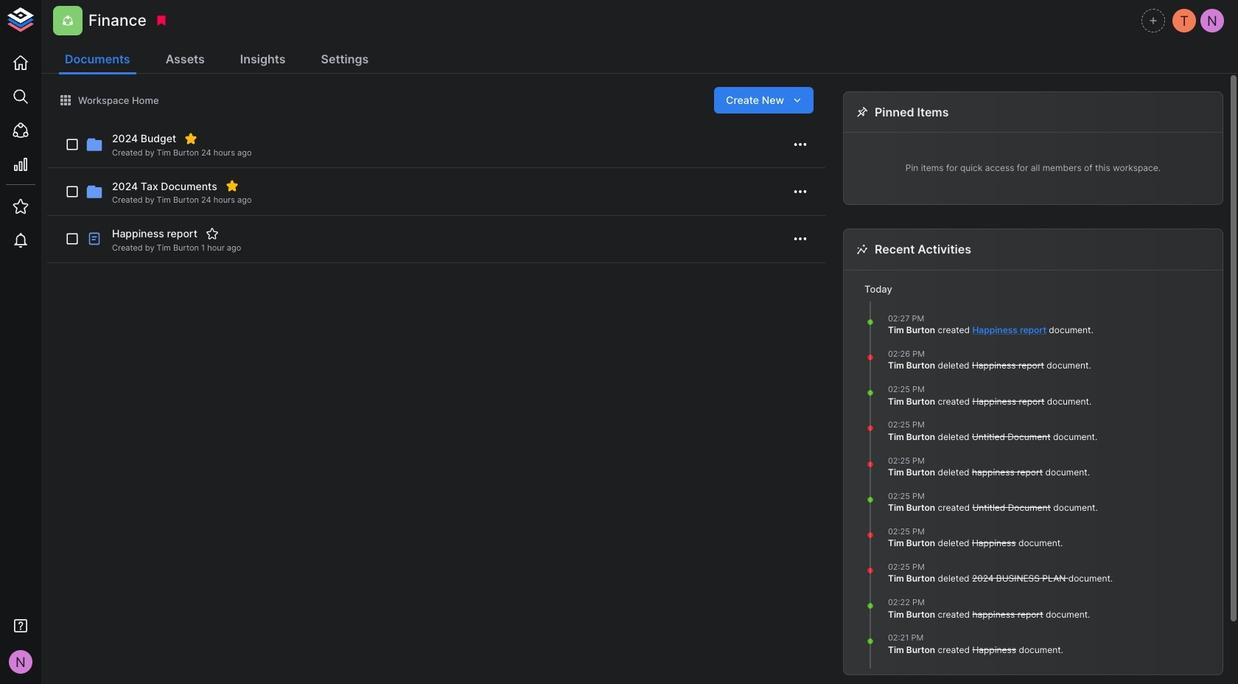 Task type: vqa. For each thing, say whether or not it's contained in the screenshot.
Building
no



Task type: describe. For each thing, give the bounding box(es) containing it.
0 horizontal spatial remove favorite image
[[184, 132, 198, 145]]

favorite image
[[206, 227, 219, 240]]



Task type: locate. For each thing, give the bounding box(es) containing it.
0 vertical spatial remove favorite image
[[184, 132, 198, 145]]

1 horizontal spatial remove favorite image
[[225, 179, 239, 193]]

remove favorite image
[[184, 132, 198, 145], [225, 179, 239, 193]]

remove bookmark image
[[155, 14, 168, 27]]

1 vertical spatial remove favorite image
[[225, 179, 239, 193]]



